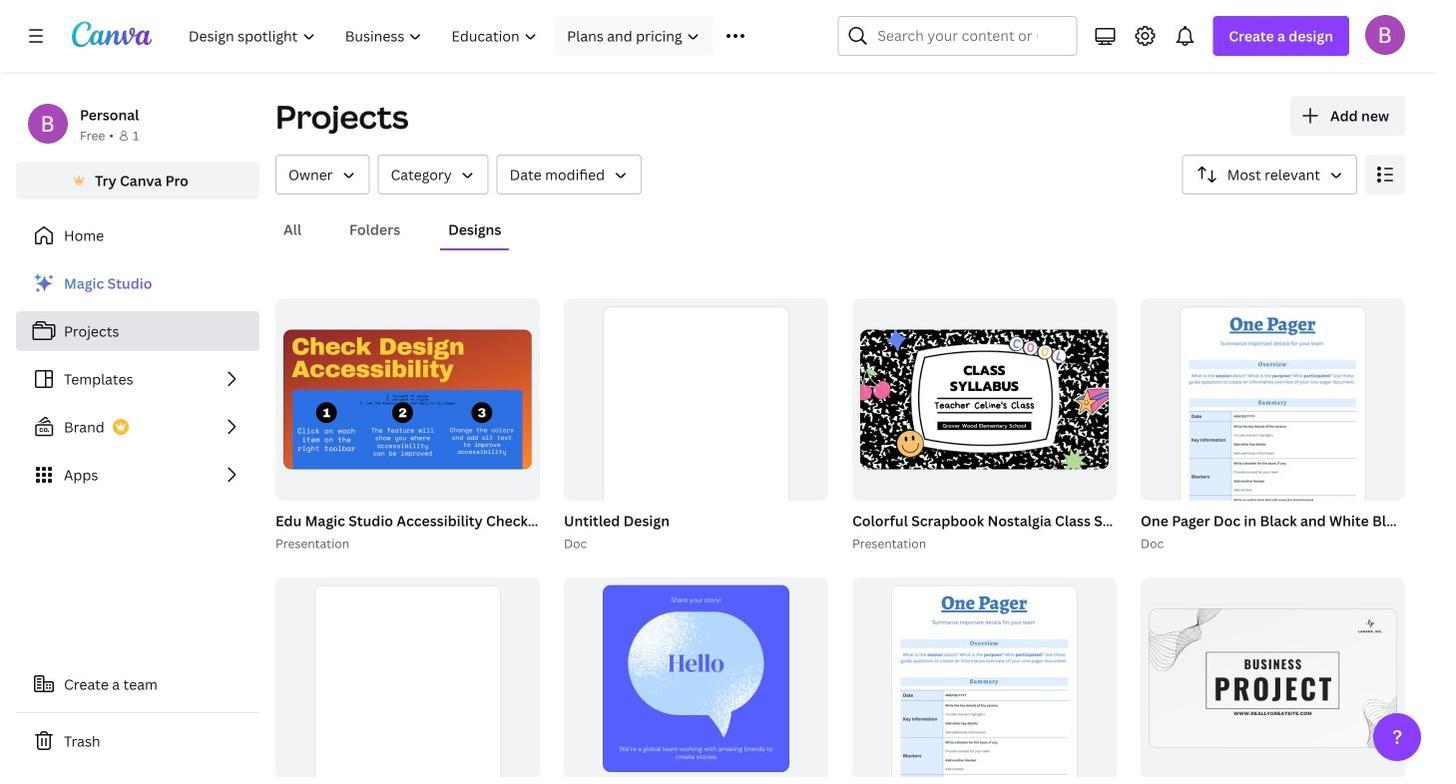 Task type: locate. For each thing, give the bounding box(es) containing it.
Category button
[[378, 155, 489, 195]]

bob builder image
[[1366, 15, 1406, 55]]

Owner button
[[276, 155, 370, 195]]

None search field
[[838, 16, 1077, 56]]

Date modified button
[[497, 155, 642, 195]]

top level navigation element
[[176, 16, 790, 56], [176, 16, 790, 56]]

group
[[272, 298, 649, 554], [276, 298, 540, 501], [560, 298, 829, 570], [564, 298, 829, 570], [849, 298, 1356, 554], [853, 298, 1117, 501], [1137, 298, 1437, 570], [276, 578, 540, 778], [564, 578, 829, 778], [853, 578, 1117, 778]]

Search search field
[[878, 17, 1038, 55]]

list
[[16, 264, 260, 495]]



Task type: vqa. For each thing, say whether or not it's contained in the screenshot.
'team'
no



Task type: describe. For each thing, give the bounding box(es) containing it.
Sort by button
[[1183, 155, 1358, 195]]



